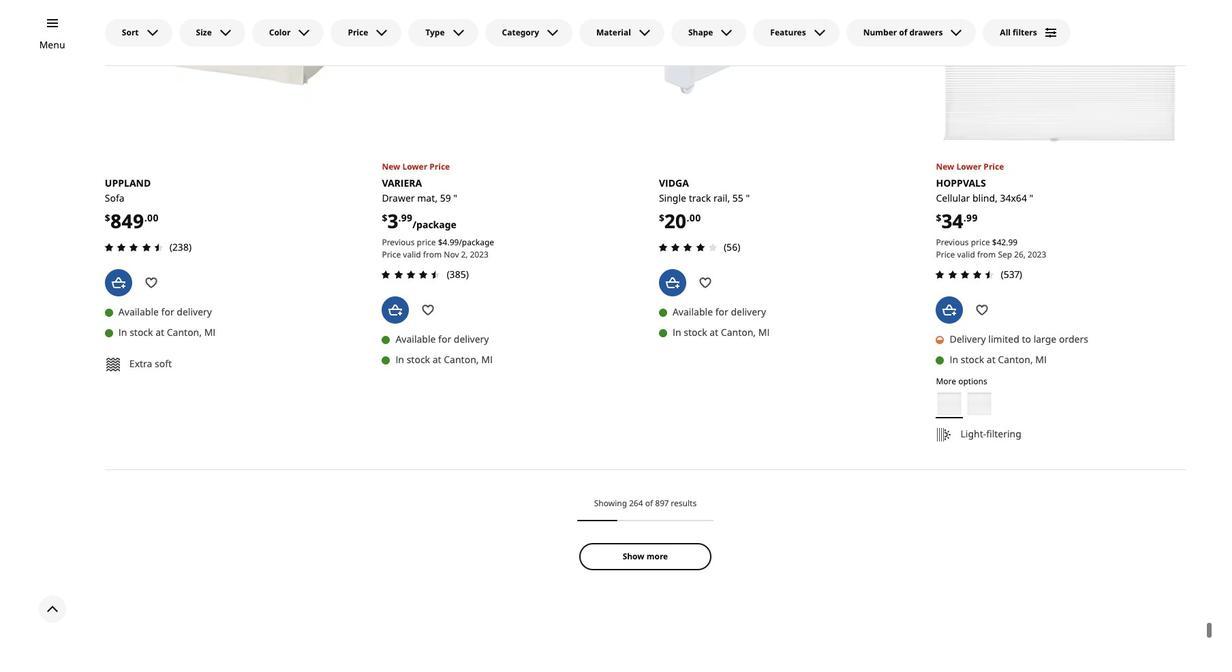 Task type: describe. For each thing, give the bounding box(es) containing it.
price inside price popup button
[[348, 27, 368, 38]]

previous inside previous price $ 42 . 99 price valid from sep 26, 2023
[[936, 237, 969, 248]]

price inside previous price $ 42 . 99 price valid from sep 26, 2023
[[971, 237, 990, 248]]

previous inside new lower price variera drawer mat, 59 " $ 3 . 99 /package previous price $ 4 . 99 /package price valid from nov 2, 2023
[[382, 237, 415, 248]]

light-filtering
[[961, 428, 1022, 441]]

features
[[771, 27, 806, 38]]

99 right 4
[[450, 237, 459, 248]]

new for 3
[[382, 161, 400, 173]]

limited
[[989, 333, 1020, 346]]

(238)
[[170, 241, 192, 254]]

of inside popup button
[[899, 27, 908, 38]]

stock for 34
[[961, 353, 985, 366]]

in for 34
[[950, 353, 959, 366]]

2,
[[461, 249, 468, 261]]

options
[[959, 376, 988, 388]]

review: 4.1 out of 5 stars. total reviews: 56 image
[[655, 240, 721, 256]]

menu button
[[39, 37, 65, 52]]

for for rail,
[[716, 306, 729, 319]]

2023 inside previous price $ 42 . 99 price valid from sep 26, 2023
[[1028, 249, 1047, 261]]

" for 3
[[454, 192, 457, 205]]

stock for 20
[[684, 326, 707, 339]]

lower for 34
[[957, 161, 982, 173]]

99 right 3
[[401, 211, 413, 224]]

in stock at canton, mi for 3
[[396, 353, 493, 366]]

897
[[655, 498, 669, 509]]

stock for 3
[[407, 353, 430, 366]]

show more button
[[579, 543, 712, 571]]

1 vertical spatial of
[[645, 498, 653, 509]]

blind,
[[973, 192, 998, 205]]

all filters button
[[983, 19, 1071, 46]]

mi for 849
[[204, 326, 216, 339]]

drawer
[[382, 192, 415, 205]]

55
[[733, 192, 744, 205]]

soft
[[155, 358, 172, 370]]

new lower price hoppvals cellular blind, 34x64 " $ 34 . 99
[[936, 161, 1034, 234]]

review: 4.5 out of 5 stars. total reviews: 385 image
[[378, 267, 444, 283]]

$ inside uppland sofa $ 849 . 00
[[105, 211, 110, 224]]

$ inside 'vidga single track rail, 55 " $ 20 . 00'
[[659, 211, 665, 224]]

vidga
[[659, 177, 689, 190]]

. inside 'new lower price hoppvals cellular blind, 34x64 " $ 34 . 99'
[[964, 211, 967, 224]]

drawers
[[910, 27, 943, 38]]

available for delivery for rail,
[[673, 306, 766, 319]]

1 horizontal spatial available
[[396, 333, 436, 346]]

shape button
[[671, 19, 747, 46]]

track
[[689, 192, 711, 205]]

available for delivery for 849
[[119, 306, 212, 319]]

delivery limited to large orders
[[950, 333, 1089, 346]]

at for 20
[[710, 326, 719, 339]]

" for 34
[[1030, 192, 1034, 205]]

to
[[1022, 333, 1031, 346]]

new lower price variera drawer mat, 59 " $ 3 . 99 /package previous price $ 4 . 99 /package price valid from nov 2, 2023
[[382, 161, 494, 261]]

size button
[[179, 19, 245, 46]]

uppland sofa $ 849 . 00
[[105, 177, 159, 234]]

. down drawer
[[398, 211, 401, 224]]

price button
[[331, 19, 402, 46]]

uppland
[[105, 177, 151, 190]]

extra soft
[[129, 358, 172, 370]]

showing
[[594, 498, 627, 509]]

0 horizontal spatial /package
[[413, 218, 457, 231]]

all
[[1000, 27, 1011, 38]]

price inside previous price $ 42 . 99 price valid from sep 26, 2023
[[936, 249, 955, 261]]

sort button
[[105, 19, 172, 46]]

from inside new lower price variera drawer mat, 59 " $ 3 . 99 /package previous price $ 4 . 99 /package price valid from nov 2, 2023
[[423, 249, 442, 261]]

type
[[426, 27, 445, 38]]

more
[[647, 551, 668, 562]]

category
[[502, 27, 539, 38]]

at for 849
[[156, 326, 164, 339]]

34
[[942, 208, 964, 234]]

at for 34
[[987, 353, 996, 366]]

nov
[[444, 249, 459, 261]]

4
[[443, 237, 448, 248]]

show
[[623, 551, 645, 562]]

sep
[[998, 249, 1012, 261]]

lower for 3
[[402, 161, 428, 173]]

00 inside uppland sofa $ 849 . 00
[[147, 211, 159, 224]]

color button
[[252, 19, 324, 46]]

shape
[[688, 27, 713, 38]]

review: 4.7 out of 5 stars. total reviews: 537 image
[[932, 267, 998, 283]]



Task type: locate. For each thing, give the bounding box(es) containing it.
. down cellular at right
[[964, 211, 967, 224]]

of
[[899, 27, 908, 38], [645, 498, 653, 509]]

1 lower from the left
[[402, 161, 428, 173]]

99 right 34
[[967, 211, 978, 224]]

2 2023 from the left
[[1028, 249, 1047, 261]]

in for 20
[[673, 326, 681, 339]]

2 " from the left
[[454, 192, 457, 205]]

menu
[[39, 38, 65, 51]]

2 previous from the left
[[936, 237, 969, 248]]

0 horizontal spatial 00
[[147, 211, 159, 224]]

orders
[[1059, 333, 1089, 346]]

from left sep
[[978, 249, 996, 261]]

from inside previous price $ 42 . 99 price valid from sep 26, 2023
[[978, 249, 996, 261]]

(537)
[[1001, 268, 1023, 281]]

features button
[[754, 19, 840, 46]]

filters
[[1013, 27, 1037, 38]]

type button
[[409, 19, 478, 46]]

1 horizontal spatial lower
[[957, 161, 982, 173]]

1 horizontal spatial "
[[746, 192, 750, 205]]

1 horizontal spatial delivery
[[454, 333, 489, 346]]

0 horizontal spatial for
[[161, 306, 174, 319]]

previous down 3
[[382, 237, 415, 248]]

1 valid from the left
[[403, 249, 421, 261]]

2 horizontal spatial "
[[1030, 192, 1034, 205]]

available for delivery up soft
[[119, 306, 212, 319]]

mi for 20
[[759, 326, 770, 339]]

1 2023 from the left
[[470, 249, 489, 261]]

new inside 'new lower price hoppvals cellular blind, 34x64 " $ 34 . 99'
[[936, 161, 955, 173]]

" right 59
[[454, 192, 457, 205]]

0 horizontal spatial "
[[454, 192, 457, 205]]

1 horizontal spatial available for delivery
[[396, 333, 489, 346]]

1 horizontal spatial new
[[936, 161, 955, 173]]

. inside uppland sofa $ 849 . 00
[[144, 211, 147, 224]]

2 00 from the left
[[690, 211, 701, 224]]

lower up variera
[[402, 161, 428, 173]]

lower up hoppvals
[[957, 161, 982, 173]]

. inside 'vidga single track rail, 55 " $ 20 . 00'
[[687, 211, 690, 224]]

at
[[156, 326, 164, 339], [710, 326, 719, 339], [433, 353, 442, 366], [987, 353, 996, 366]]

. down the track
[[687, 211, 690, 224]]

single
[[659, 192, 686, 205]]

sort
[[122, 27, 139, 38]]

valid inside previous price $ 42 . 99 price valid from sep 26, 2023
[[957, 249, 975, 261]]

34x64
[[1000, 192, 1027, 205]]

available up extra
[[119, 306, 159, 319]]

at for 3
[[433, 353, 442, 366]]

price inside 'new lower price hoppvals cellular blind, 34x64 " $ 34 . 99'
[[984, 161, 1004, 173]]

26,
[[1015, 249, 1026, 261]]

material button
[[579, 19, 665, 46]]

99 right 42
[[1009, 237, 1018, 248]]

0 horizontal spatial delivery
[[177, 306, 212, 319]]

2 valid from the left
[[957, 249, 975, 261]]

1 horizontal spatial from
[[978, 249, 996, 261]]

in stock at canton, mi for 849
[[119, 326, 216, 339]]

0 horizontal spatial price
[[417, 237, 436, 248]]

new for 34
[[936, 161, 955, 173]]

number of drawers
[[863, 27, 943, 38]]

new up variera
[[382, 161, 400, 173]]

stock
[[130, 326, 153, 339], [684, 326, 707, 339], [407, 353, 430, 366], [961, 353, 985, 366]]

in stock at canton, mi
[[119, 326, 216, 339], [673, 326, 770, 339], [396, 353, 493, 366], [950, 353, 1047, 366]]

vidga single track rail, 55 " $ 20 . 00
[[659, 177, 750, 234]]

0 horizontal spatial from
[[423, 249, 442, 261]]

1 from from the left
[[423, 249, 442, 261]]

new up hoppvals
[[936, 161, 955, 173]]

in for 3
[[396, 353, 404, 366]]

new inside new lower price variera drawer mat, 59 " $ 3 . 99 /package previous price $ 4 . 99 /package price valid from nov 2, 2023
[[382, 161, 400, 173]]

2 price from the left
[[971, 237, 990, 248]]

valid up "review: 4.7 out of 5 stars. total reviews: 537" image
[[957, 249, 975, 261]]

0 horizontal spatial previous
[[382, 237, 415, 248]]

for
[[161, 306, 174, 319], [716, 306, 729, 319], [438, 333, 451, 346]]

review: 4.3 out of 5 stars. total reviews: 238 image
[[101, 240, 167, 256]]

more
[[936, 376, 957, 388]]

in stock at canton, mi for 20
[[673, 326, 770, 339]]

material
[[597, 27, 631, 38]]

light-
[[961, 428, 987, 441]]

delivery for 849
[[177, 306, 212, 319]]

available for 849
[[119, 306, 159, 319]]

available for rail,
[[673, 306, 713, 319]]

0 horizontal spatial available
[[119, 306, 159, 319]]

stock for 849
[[130, 326, 153, 339]]

. up nov
[[448, 237, 450, 248]]

3 " from the left
[[1030, 192, 1034, 205]]

2 horizontal spatial for
[[716, 306, 729, 319]]

(385)
[[447, 268, 469, 281]]

2 from from the left
[[978, 249, 996, 261]]

extra
[[129, 358, 152, 370]]

mi for 34
[[1036, 353, 1047, 366]]

number
[[863, 27, 897, 38]]

available down review: 4.5 out of 5 stars. total reviews: 385 image
[[396, 333, 436, 346]]

. inside previous price $ 42 . 99 price valid from sep 26, 2023
[[1006, 237, 1009, 248]]

2023 inside new lower price variera drawer mat, 59 " $ 3 . 99 /package previous price $ 4 . 99 /package price valid from nov 2, 2023
[[470, 249, 489, 261]]

0 horizontal spatial valid
[[403, 249, 421, 261]]

1 new from the left
[[382, 161, 400, 173]]

results
[[671, 498, 697, 509]]

$
[[105, 211, 110, 224], [659, 211, 665, 224], [382, 211, 387, 224], [936, 211, 942, 224], [438, 237, 443, 248], [992, 237, 997, 248]]

0 horizontal spatial 2023
[[470, 249, 489, 261]]

849
[[110, 208, 144, 234]]

1 horizontal spatial for
[[438, 333, 451, 346]]

$ inside 'new lower price hoppvals cellular blind, 34x64 " $ 34 . 99'
[[936, 211, 942, 224]]

canton, for 3
[[444, 353, 479, 366]]

from left nov
[[423, 249, 442, 261]]

size
[[196, 27, 212, 38]]

of left drawers
[[899, 27, 908, 38]]

cellular
[[936, 192, 970, 205]]

1 horizontal spatial price
[[971, 237, 990, 248]]

previous
[[382, 237, 415, 248], [936, 237, 969, 248]]

variera
[[382, 177, 422, 190]]

(56)
[[724, 241, 741, 254]]

filtering
[[987, 428, 1022, 441]]

delivery for rail,
[[731, 306, 766, 319]]

2023
[[470, 249, 489, 261], [1028, 249, 1047, 261]]

in for 849
[[119, 326, 127, 339]]

" inside 'new lower price hoppvals cellular blind, 34x64 " $ 34 . 99'
[[1030, 192, 1034, 205]]

. up sep
[[1006, 237, 1009, 248]]

canton, for 20
[[721, 326, 756, 339]]

for up soft
[[161, 306, 174, 319]]

for down the (385)
[[438, 333, 451, 346]]

0 vertical spatial /package
[[413, 218, 457, 231]]

2 horizontal spatial available for delivery
[[673, 306, 766, 319]]

0 horizontal spatial lower
[[402, 161, 428, 173]]

20
[[665, 208, 687, 234]]

color
[[269, 27, 291, 38]]

. up review: 4.3 out of 5 stars. total reviews: 238 image
[[144, 211, 147, 224]]

/package up 4
[[413, 218, 457, 231]]

1 horizontal spatial 2023
[[1028, 249, 1047, 261]]

00 right 849
[[147, 211, 159, 224]]

new
[[382, 161, 400, 173], [936, 161, 955, 173]]

00 right 20
[[690, 211, 701, 224]]

1 horizontal spatial /package
[[459, 237, 494, 248]]

0 horizontal spatial new
[[382, 161, 400, 173]]

$ inside previous price $ 42 . 99 price valid from sep 26, 2023
[[992, 237, 997, 248]]

2 horizontal spatial delivery
[[731, 306, 766, 319]]

42
[[997, 237, 1006, 248]]

number of drawers button
[[846, 19, 976, 46]]

of left 897
[[645, 498, 653, 509]]

0 horizontal spatial available for delivery
[[119, 306, 212, 319]]

1 00 from the left
[[147, 211, 159, 224]]

in stock at canton, mi for 34
[[950, 353, 1047, 366]]

" inside 'vidga single track rail, 55 " $ 20 . 00'
[[746, 192, 750, 205]]

from
[[423, 249, 442, 261], [978, 249, 996, 261]]

99 inside previous price $ 42 . 99 price valid from sep 26, 2023
[[1009, 237, 1018, 248]]

/package
[[413, 218, 457, 231], [459, 237, 494, 248]]

" inside new lower price variera drawer mat, 59 " $ 3 . 99 /package previous price $ 4 . 99 /package price valid from nov 2, 2023
[[454, 192, 457, 205]]

99 inside 'new lower price hoppvals cellular blind, 34x64 " $ 34 . 99'
[[967, 211, 978, 224]]

show more
[[623, 551, 668, 562]]

showing 264 of 897 results
[[594, 498, 697, 509]]

available for delivery
[[119, 306, 212, 319], [673, 306, 766, 319], [396, 333, 489, 346]]

hoppvals
[[936, 177, 986, 190]]

price left 4
[[417, 237, 436, 248]]

canton,
[[167, 326, 202, 339], [721, 326, 756, 339], [444, 353, 479, 366], [998, 353, 1033, 366]]

1 " from the left
[[746, 192, 750, 205]]

for down the (56) in the top of the page
[[716, 306, 729, 319]]

all filters
[[1000, 27, 1037, 38]]

0 horizontal spatial of
[[645, 498, 653, 509]]

mat,
[[417, 192, 438, 205]]

valid
[[403, 249, 421, 261], [957, 249, 975, 261]]

2 horizontal spatial available
[[673, 306, 713, 319]]

59
[[440, 192, 451, 205]]

0 vertical spatial of
[[899, 27, 908, 38]]

in
[[119, 326, 127, 339], [673, 326, 681, 339], [396, 353, 404, 366], [950, 353, 959, 366]]

1 horizontal spatial 00
[[690, 211, 701, 224]]

lower inside 'new lower price hoppvals cellular blind, 34x64 " $ 34 . 99'
[[957, 161, 982, 173]]

2 lower from the left
[[957, 161, 982, 173]]

" right "34x64"
[[1030, 192, 1034, 205]]

delivery down the (385)
[[454, 333, 489, 346]]

delivery
[[950, 333, 986, 346]]

1 horizontal spatial valid
[[957, 249, 975, 261]]

2023 right 2,
[[470, 249, 489, 261]]

sofa
[[105, 192, 125, 205]]

previous price $ 42 . 99 price valid from sep 26, 2023
[[936, 237, 1047, 261]]

264
[[629, 498, 643, 509]]

rail,
[[714, 192, 730, 205]]

2023 right 26,
[[1028, 249, 1047, 261]]

1 horizontal spatial of
[[899, 27, 908, 38]]

3
[[387, 208, 398, 234]]

lower inside new lower price variera drawer mat, 59 " $ 3 . 99 /package previous price $ 4 . 99 /package price valid from nov 2, 2023
[[402, 161, 428, 173]]

1 vertical spatial /package
[[459, 237, 494, 248]]

price left 42
[[971, 237, 990, 248]]

more options
[[936, 376, 988, 388]]

canton, for 849
[[167, 326, 202, 339]]

previous down 34
[[936, 237, 969, 248]]

00 inside 'vidga single track rail, 55 " $ 20 . 00'
[[690, 211, 701, 224]]

valid up review: 4.5 out of 5 stars. total reviews: 385 image
[[403, 249, 421, 261]]

1 previous from the left
[[382, 237, 415, 248]]

delivery
[[177, 306, 212, 319], [731, 306, 766, 319], [454, 333, 489, 346]]

category button
[[485, 19, 573, 46]]

/package up 2,
[[459, 237, 494, 248]]

available for delivery down the (385)
[[396, 333, 489, 346]]

available for delivery down the (56) in the top of the page
[[673, 306, 766, 319]]

valid inside new lower price variera drawer mat, 59 " $ 3 . 99 /package previous price $ 4 . 99 /package price valid from nov 2, 2023
[[403, 249, 421, 261]]

mi for 3
[[481, 353, 493, 366]]

delivery down (238)
[[177, 306, 212, 319]]

" right 55 on the right
[[746, 192, 750, 205]]

price inside new lower price variera drawer mat, 59 " $ 3 . 99 /package previous price $ 4 . 99 /package price valid from nov 2, 2023
[[417, 237, 436, 248]]

1 horizontal spatial previous
[[936, 237, 969, 248]]

price
[[348, 27, 368, 38], [430, 161, 450, 173], [984, 161, 1004, 173], [382, 249, 401, 261], [936, 249, 955, 261]]

canton, for 34
[[998, 353, 1033, 366]]

available down review: 4.1 out of 5 stars. total reviews: 56 image
[[673, 306, 713, 319]]

delivery down the (56) in the top of the page
[[731, 306, 766, 319]]

for for 849
[[161, 306, 174, 319]]

lower
[[402, 161, 428, 173], [957, 161, 982, 173]]

2 new from the left
[[936, 161, 955, 173]]

large
[[1034, 333, 1057, 346]]

1 price from the left
[[417, 237, 436, 248]]



Task type: vqa. For each thing, say whether or not it's contained in the screenshot.
the https://www.ikea.com/us/en/customer- inside the Responsible disclosure policy https://www.ikea.com/us/en/customer-service/responsible-disclosure/
no



